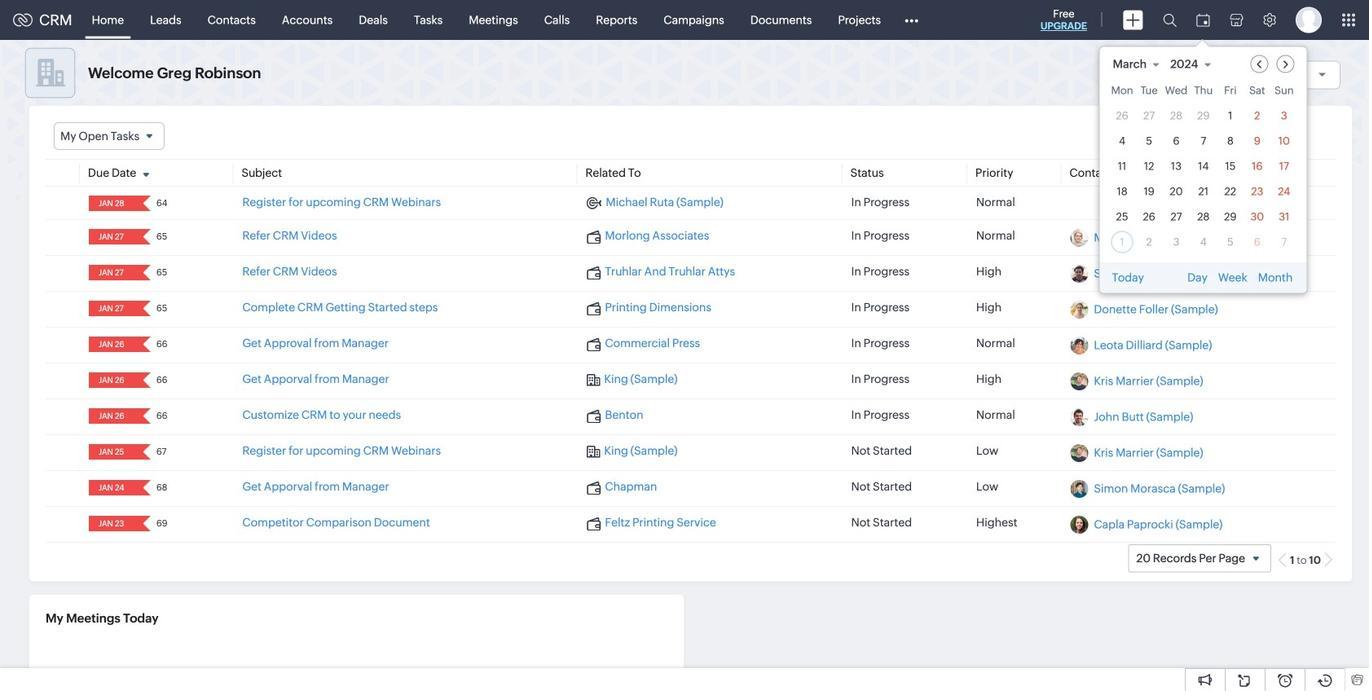 Task type: locate. For each thing, give the bounding box(es) containing it.
row
[[1111, 84, 1295, 101], [1111, 105, 1295, 127], [1111, 130, 1295, 152], [1111, 155, 1295, 177], [1111, 181, 1295, 203], [1111, 206, 1295, 228], [1111, 231, 1295, 253]]

4 row from the top
[[1111, 155, 1295, 177]]

saturday column header
[[1247, 84, 1269, 101]]

sunday column header
[[1273, 84, 1295, 101]]

grid
[[1100, 81, 1307, 263]]

calendar image
[[1197, 13, 1210, 26]]

friday column header
[[1220, 84, 1242, 101]]

create menu element
[[1113, 0, 1153, 40]]

None field
[[1112, 55, 1167, 73], [1170, 55, 1219, 73], [54, 122, 165, 150], [94, 196, 132, 211], [94, 229, 132, 245], [94, 265, 132, 281], [94, 301, 132, 316], [94, 337, 132, 352], [94, 373, 132, 388], [94, 409, 132, 424], [94, 444, 132, 460], [94, 480, 132, 496], [94, 516, 132, 532], [1112, 55, 1167, 73], [1170, 55, 1219, 73], [54, 122, 165, 150], [94, 196, 132, 211], [94, 229, 132, 245], [94, 265, 132, 281], [94, 301, 132, 316], [94, 337, 132, 352], [94, 373, 132, 388], [94, 409, 132, 424], [94, 444, 132, 460], [94, 480, 132, 496], [94, 516, 132, 532]]



Task type: vqa. For each thing, say whether or not it's contained in the screenshot.
Friday column header at the top right
yes



Task type: describe. For each thing, give the bounding box(es) containing it.
search element
[[1153, 0, 1187, 40]]

tuesday column header
[[1138, 84, 1160, 101]]

search image
[[1163, 13, 1177, 27]]

6 row from the top
[[1111, 206, 1295, 228]]

5 row from the top
[[1111, 181, 1295, 203]]

create menu image
[[1123, 10, 1144, 30]]

2 row from the top
[[1111, 105, 1295, 127]]

3 row from the top
[[1111, 130, 1295, 152]]

logo image
[[13, 13, 33, 26]]

7 row from the top
[[1111, 231, 1295, 253]]

wednesday column header
[[1165, 84, 1188, 101]]

profile element
[[1286, 0, 1332, 40]]

thursday column header
[[1193, 84, 1215, 101]]

1 row from the top
[[1111, 84, 1295, 101]]

monday column header
[[1111, 84, 1133, 101]]

profile image
[[1296, 7, 1322, 33]]

Other Modules field
[[894, 7, 929, 33]]



